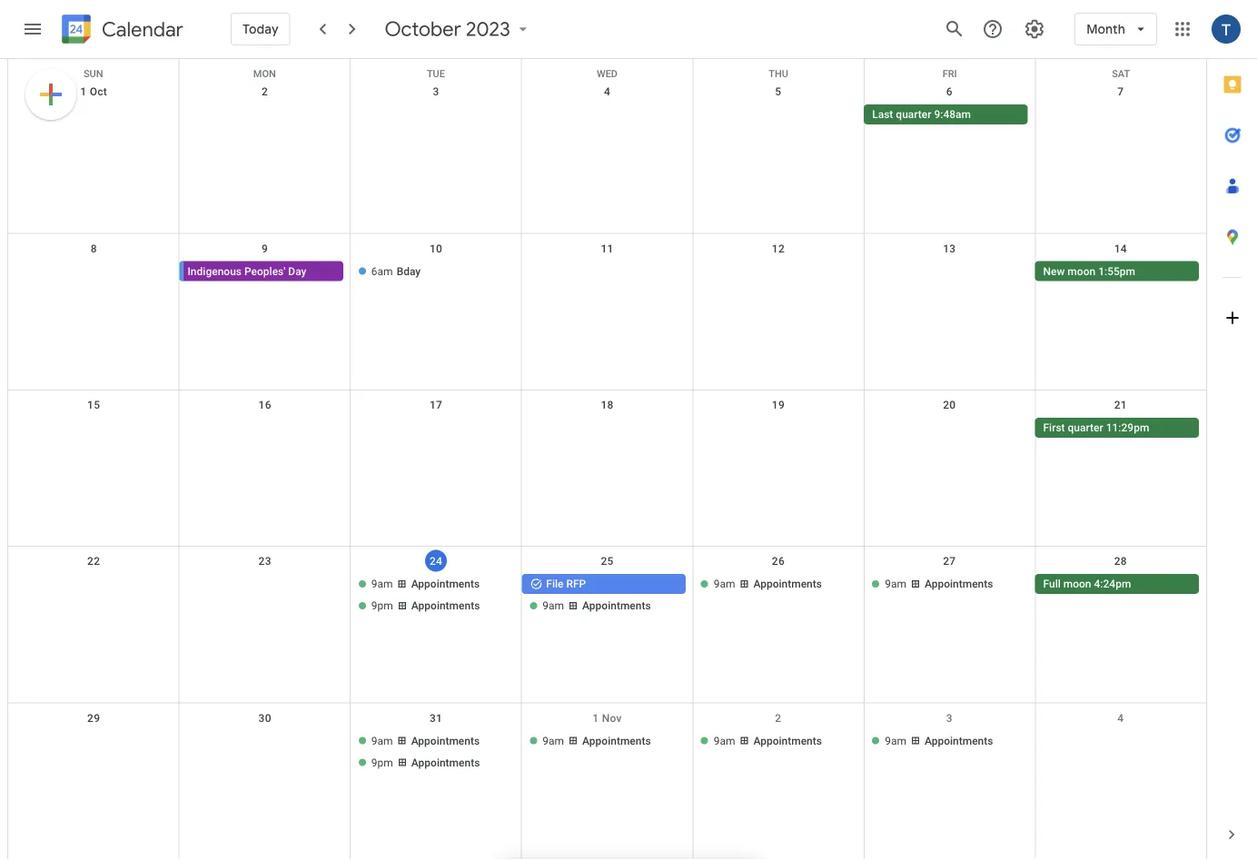 Task type: vqa. For each thing, say whether or not it's contained in the screenshot.
row containing 15
yes



Task type: locate. For each thing, give the bounding box(es) containing it.
3 row from the top
[[8, 234, 1206, 390]]

wed
[[597, 68, 618, 79]]

4
[[604, 85, 610, 98], [1117, 712, 1124, 724]]

main drawer image
[[22, 18, 44, 40]]

oct
[[90, 85, 107, 98]]

full moon 4:24pm
[[1043, 578, 1131, 591]]

11:29pm
[[1106, 421, 1149, 434]]

9am
[[371, 578, 393, 591], [714, 578, 735, 591], [885, 578, 906, 591], [543, 600, 564, 612], [371, 734, 393, 747], [543, 734, 564, 747], [714, 734, 735, 747], [885, 734, 906, 747]]

0 vertical spatial quarter
[[896, 108, 931, 121]]

1 9pm from the top
[[371, 600, 393, 612]]

quarter for 9:48am
[[896, 108, 931, 121]]

0 horizontal spatial 2
[[262, 85, 268, 98]]

today
[[243, 21, 279, 37]]

17
[[430, 399, 443, 411]]

0 horizontal spatial 3
[[433, 85, 439, 98]]

1 nov
[[592, 712, 622, 724]]

1 oct
[[80, 85, 107, 98]]

9pm for 23
[[371, 600, 393, 612]]

11
[[601, 242, 614, 255]]

quarter
[[896, 108, 931, 121], [1068, 421, 1103, 434]]

quarter right first
[[1068, 421, 1103, 434]]

1 vertical spatial 1
[[592, 712, 599, 724]]

moon inside button
[[1063, 578, 1091, 591]]

1 vertical spatial 9pm
[[371, 756, 393, 769]]

3
[[433, 85, 439, 98], [946, 712, 953, 724]]

12
[[772, 242, 785, 255]]

18
[[601, 399, 614, 411]]

row containing 24
[[8, 547, 1206, 704]]

0 vertical spatial 2
[[262, 85, 268, 98]]

moon right full
[[1063, 578, 1091, 591]]

first
[[1043, 421, 1065, 434]]

6 row from the top
[[8, 704, 1206, 860]]

calendar heading
[[98, 17, 183, 42]]

9pm
[[371, 600, 393, 612], [371, 756, 393, 769]]

27
[[943, 555, 956, 568]]

appointments
[[411, 578, 480, 591], [753, 578, 822, 591], [925, 578, 993, 591], [411, 600, 480, 612], [582, 600, 651, 612], [411, 734, 480, 747], [582, 734, 651, 747], [753, 734, 822, 747], [925, 734, 993, 747], [411, 756, 480, 769]]

grid
[[7, 59, 1206, 860]]

quarter right last
[[896, 108, 931, 121]]

9am inside cell
[[543, 600, 564, 612]]

0 vertical spatial moon
[[1068, 265, 1096, 277]]

14
[[1114, 242, 1127, 255]]

1 row from the top
[[8, 59, 1206, 79]]

0 horizontal spatial 4
[[604, 85, 610, 98]]

1 left 'nov'
[[592, 712, 599, 724]]

last
[[872, 108, 893, 121]]

0 vertical spatial 9pm
[[371, 600, 393, 612]]

full
[[1043, 578, 1061, 591]]

9
[[262, 242, 268, 255]]

new moon 1:55pm button
[[1035, 261, 1199, 281]]

moon
[[1068, 265, 1096, 277], [1063, 578, 1091, 591]]

9pm for 30
[[371, 756, 393, 769]]

1 left oct
[[80, 85, 87, 98]]

15
[[87, 399, 100, 411]]

0 vertical spatial 1
[[80, 85, 87, 98]]

1 horizontal spatial 1
[[592, 712, 599, 724]]

tue
[[427, 68, 445, 79]]

6
[[946, 85, 953, 98]]

2 9pm from the top
[[371, 756, 393, 769]]

indigenous peoples' day button
[[183, 261, 343, 281]]

moon right 'new'
[[1068, 265, 1096, 277]]

1
[[80, 85, 87, 98], [592, 712, 599, 724]]

22
[[87, 555, 100, 568]]

25
[[601, 555, 614, 568]]

1:55pm
[[1098, 265, 1135, 277]]

indigenous peoples' day
[[188, 265, 306, 277]]

day
[[288, 265, 306, 277]]

0 horizontal spatial quarter
[[896, 108, 931, 121]]

2 row from the top
[[8, 77, 1206, 234]]

5 row from the top
[[8, 547, 1206, 704]]

7
[[1117, 85, 1124, 98]]

1 vertical spatial 4
[[1117, 712, 1124, 724]]

row containing 1 oct
[[8, 77, 1206, 234]]

1 vertical spatial 3
[[946, 712, 953, 724]]

cell
[[8, 104, 179, 126], [179, 104, 350, 126], [350, 104, 522, 126], [522, 104, 693, 126], [693, 104, 864, 126], [8, 261, 179, 283], [522, 261, 693, 283], [864, 261, 1035, 283], [8, 418, 179, 439], [179, 418, 350, 439], [350, 418, 522, 439], [864, 418, 1035, 439], [8, 574, 179, 618], [179, 574, 350, 618], [350, 574, 522, 618], [522, 574, 693, 618], [8, 731, 179, 774], [179, 731, 350, 774], [350, 731, 522, 774], [1035, 731, 1206, 774]]

1 horizontal spatial 4
[[1117, 712, 1124, 724]]

1 vertical spatial 2
[[775, 712, 782, 724]]

1 horizontal spatial quarter
[[1068, 421, 1103, 434]]

peoples'
[[244, 265, 286, 277]]

29
[[87, 712, 100, 724]]

21
[[1114, 399, 1127, 411]]

1 vertical spatial moon
[[1063, 578, 1091, 591]]

6am
[[371, 265, 393, 277]]

moon for full
[[1063, 578, 1091, 591]]

file rfp
[[546, 578, 586, 591]]

tab list
[[1207, 59, 1257, 809]]

2
[[262, 85, 268, 98], [775, 712, 782, 724]]

moon for new
[[1068, 265, 1096, 277]]

row
[[8, 59, 1206, 79], [8, 77, 1206, 234], [8, 234, 1206, 390], [8, 390, 1206, 547], [8, 547, 1206, 704], [8, 704, 1206, 860]]

0 horizontal spatial 1
[[80, 85, 87, 98]]

28
[[1114, 555, 1127, 568]]

31
[[430, 712, 443, 724]]

moon inside button
[[1068, 265, 1096, 277]]

new
[[1043, 265, 1065, 277]]

13
[[943, 242, 956, 255]]

1 vertical spatial quarter
[[1068, 421, 1103, 434]]

4 row from the top
[[8, 390, 1206, 547]]



Task type: describe. For each thing, give the bounding box(es) containing it.
file
[[546, 578, 564, 591]]

1 for 1 oct
[[80, 85, 87, 98]]

24
[[430, 555, 443, 567]]

6am bday
[[371, 265, 421, 277]]

row containing sun
[[8, 59, 1206, 79]]

4:24pm
[[1094, 578, 1131, 591]]

1 horizontal spatial 2
[[775, 712, 782, 724]]

row containing 15
[[8, 390, 1206, 547]]

0 vertical spatial 4
[[604, 85, 610, 98]]

thu
[[769, 68, 788, 79]]

october 2023
[[385, 16, 510, 42]]

calendar
[[102, 17, 183, 42]]

fri
[[943, 68, 957, 79]]

nov
[[602, 712, 622, 724]]

new moon 1:55pm
[[1043, 265, 1135, 277]]

cell containing file rfp
[[522, 574, 693, 618]]

row containing 8
[[8, 234, 1206, 390]]

mon
[[253, 68, 276, 79]]

calendar element
[[58, 11, 183, 51]]

settings menu image
[[1024, 18, 1046, 40]]

30
[[258, 712, 271, 724]]

first quarter 11:29pm
[[1043, 421, 1149, 434]]

26
[[772, 555, 785, 568]]

sat
[[1112, 68, 1130, 79]]

0 vertical spatial 3
[[433, 85, 439, 98]]

23
[[258, 555, 271, 568]]

month button
[[1075, 7, 1157, 51]]

8
[[91, 242, 97, 255]]

bday
[[397, 265, 421, 277]]

first quarter 11:29pm button
[[1035, 418, 1199, 438]]

sun
[[84, 68, 103, 79]]

october 2023 button
[[378, 16, 540, 42]]

20
[[943, 399, 956, 411]]

5
[[775, 85, 782, 98]]

today button
[[231, 7, 290, 51]]

last quarter 9:48am
[[872, 108, 971, 121]]

quarter for 11:29pm
[[1068, 421, 1103, 434]]

full moon 4:24pm button
[[1035, 574, 1199, 594]]

2023
[[466, 16, 510, 42]]

indigenous
[[188, 265, 242, 277]]

last quarter 9:48am button
[[864, 104, 1028, 124]]

9:48am
[[934, 108, 971, 121]]

rfp
[[566, 578, 586, 591]]

10
[[430, 242, 443, 255]]

month
[[1087, 21, 1125, 37]]

19
[[772, 399, 785, 411]]

1 for 1 nov
[[592, 712, 599, 724]]

file rfp button
[[522, 574, 686, 594]]

1 horizontal spatial 3
[[946, 712, 953, 724]]

grid containing 1 oct
[[7, 59, 1206, 860]]

october
[[385, 16, 461, 42]]

row containing 29
[[8, 704, 1206, 860]]

16
[[258, 399, 271, 411]]



